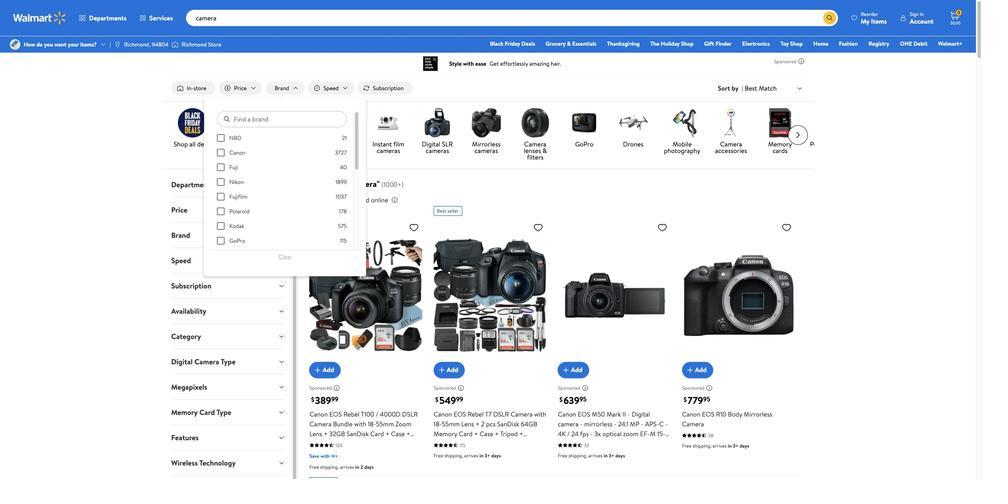 Task type: vqa. For each thing, say whether or not it's contained in the screenshot.
"code"
no



Task type: locate. For each thing, give the bounding box(es) containing it.
add up $ 389 99
[[323, 366, 334, 375]]

1 $ from the left
[[311, 395, 315, 404]]

drones
[[623, 140, 644, 149]]

1 vertical spatial gopro
[[230, 237, 246, 245]]

brand button up the find a brand search box
[[266, 82, 305, 95]]

2 case from the left
[[480, 429, 494, 438]]

0 vertical spatial type
[[221, 357, 236, 367]]

0 vertical spatial price
[[234, 84, 247, 92]]

canon eos m50 mark ii - digital camera - mirrorless - 24.1 mp - aps-c - 4k / 24 fps - 3x optical zoom ef-m 15-45mm is stm lens - wi-fi, bluetooth - black image
[[558, 219, 671, 372]]

115
[[340, 237, 347, 245], [460, 442, 466, 449]]

1 vertical spatial best
[[437, 207, 447, 214]]

ad disclaimer and feedback for ingridsponsoredproducts image
[[582, 385, 589, 391]]

dslr up zoom
[[402, 410, 418, 419]]

1 horizontal spatial departments
[[171, 180, 214, 190]]

0 horizontal spatial add to cart image
[[313, 365, 323, 375]]

services button
[[133, 8, 180, 28]]

bundle down 64gb
[[524, 439, 543, 448]]

nikon
[[230, 178, 244, 186]]

shop all deals link
[[171, 108, 214, 149]]

1 horizontal spatial 99
[[456, 395, 464, 404]]

canon down the 779
[[682, 410, 701, 419]]

digital up mp
[[632, 410, 651, 419]]

camera inside camera accessories
[[721, 140, 743, 149]]

add up ad disclaimer and feedback for ingridsponsoredproducts icon
[[571, 366, 583, 375]]

free
[[682, 442, 692, 449], [434, 452, 443, 459], [558, 452, 568, 459], [310, 464, 319, 471]]

1 horizontal spatial rebel
[[468, 410, 484, 419]]

3 ad disclaimer and feedback for ingridsponsoredproducts image from the left
[[707, 385, 713, 391]]

1 vertical spatial with
[[354, 420, 366, 429]]

canon
[[230, 149, 246, 157], [310, 410, 328, 419], [434, 410, 452, 419], [558, 410, 577, 419], [682, 410, 701, 419]]

sponsored up 389
[[310, 385, 332, 392]]

$ inside $ 779 95
[[684, 395, 687, 404]]

5 cameras from the left
[[475, 146, 498, 155]]

add for canon eos m50 mark ii - digital camera - mirrorless - 24.1 mp - aps-c - 4k / 24 fps - 3x optical zoom ef-m 15-45mm is stm lens - wi-fi, bluetooth - black 'image'
[[571, 366, 583, 375]]

1 99 from the left
[[331, 395, 339, 404]]

all
[[190, 140, 196, 149], [246, 140, 253, 149]]

free shipping, arrives in 3+ days down telephoto on the bottom of page
[[434, 452, 501, 459]]

sign in to add to favorites list, canon eos m50 mark ii - digital camera - mirrorless - 24.1 mp - aps-c - 4k / 24 fps - 3x optical zoom ef-m 15-45mm is stm lens - wi-fi, bluetooth - black image
[[658, 223, 668, 233]]

/ inside canon eos m50 mark ii - digital camera - mirrorless - 24.1 mp - aps-c - 4k / 24 fps - 3x optical zoom ef-m 15- 45mm is stm lens - wi-fi, bluetooth - black
[[568, 429, 570, 438]]

grocery & essentials
[[546, 40, 597, 48]]

speed button up subscription tab
[[165, 248, 292, 273]]

0 horizontal spatial mirrorless
[[472, 140, 501, 149]]

ad disclaimer and feedback for ingridsponsoredproducts image
[[334, 385, 340, 391], [458, 385, 465, 391], [707, 385, 713, 391]]

3+ down lens on the right
[[609, 452, 615, 459]]

free shipping, arrives in 3+ days for 779
[[682, 442, 750, 449]]

speed button inside sort and filter section element
[[308, 82, 354, 95]]

ef-
[[641, 429, 650, 438]]

all right nbd in the top of the page
[[246, 140, 253, 149]]

1 zeetech from the left
[[334, 439, 357, 448]]

3+ down canon eos r10 body mirrorless camera
[[734, 442, 739, 449]]

tripod
[[501, 429, 518, 438], [310, 439, 327, 448]]

/ left 24
[[568, 429, 570, 438]]

walmart+
[[939, 40, 963, 48]]

zeetech inside the canon eos rebel t7 dslr camera with 18-55mm lens + 2 pcs sandisk 64gb memory card + case + tripod + telephoto + zeetech accessory bundle
[[469, 439, 492, 448]]

case inside the canon eos rebel t7 dslr camera with 18-55mm lens + 2 pcs sandisk 64gb memory card + case + tripod + telephoto + zeetech accessory bundle
[[480, 429, 494, 438]]

1 vertical spatial 115
[[460, 442, 466, 449]]

549
[[440, 393, 456, 407]]

0 horizontal spatial 99
[[331, 395, 339, 404]]

1 rebel from the left
[[344, 410, 360, 419]]

Search search field
[[186, 10, 839, 26]]

want
[[54, 40, 67, 49]]

gopro down kodak
[[230, 237, 246, 245]]

subscription up instant film cameras image at the top left
[[373, 84, 404, 92]]

3 cameras from the left
[[377, 146, 400, 155]]

(1000+)
[[382, 180, 404, 189]]

type inside dropdown button
[[217, 408, 232, 418]]

type up features "dropdown button"
[[217, 408, 232, 418]]

& inside point & shoot cameras
[[827, 140, 831, 149]]

disposable cameras
[[324, 140, 355, 155]]

thanksgiving link
[[604, 39, 644, 48]]

camera inside camera lenses & filters
[[525, 140, 547, 149]]

eos inside the canon eos rebel t7 dslr camera with 18-55mm lens + 2 pcs sandisk 64gb memory card + case + tripod + telephoto + zeetech accessory bundle
[[454, 410, 466, 419]]

best seller
[[437, 207, 459, 214]]

days for 779
[[740, 442, 750, 449]]

ad disclaimer and feedback for skylinedisplayad image
[[799, 58, 805, 65]]

shop right toy
[[791, 40, 803, 48]]

camera lenses & filters
[[524, 140, 547, 162]]

0 horizontal spatial accessory
[[359, 439, 388, 448]]

add button up $ 779 95
[[682, 362, 714, 378]]

in-store button
[[171, 82, 216, 95]]

fashion link
[[836, 39, 862, 48]]

3 $ from the left
[[560, 395, 563, 404]]

mirrorless cameras image
[[472, 108, 501, 138]]

1 add to cart image from the left
[[313, 365, 323, 375]]

1 vertical spatial lens
[[310, 429, 322, 438]]

- down 15-
[[663, 439, 666, 448]]

2 ad disclaimer and feedback for ingridsponsoredproducts image from the left
[[458, 385, 465, 391]]

brand for the topmost brand dropdown button
[[275, 84, 289, 92]]

add
[[323, 366, 334, 375], [447, 366, 459, 375], [571, 366, 583, 375], [696, 366, 707, 375]]

1 55mm from the left
[[376, 420, 394, 429]]

0 horizontal spatial rebel
[[344, 410, 360, 419]]

instant film cameras image
[[374, 108, 403, 138]]

0 horizontal spatial &
[[543, 146, 547, 155]]

1 horizontal spatial memory
[[434, 429, 458, 438]]

1 horizontal spatial best
[[745, 84, 758, 93]]

price button down departments dropdown button
[[165, 198, 292, 223]]

zoom
[[624, 429, 639, 438]]

1 add to cart image from the left
[[437, 365, 447, 375]]

$ inside $ 389 99
[[311, 395, 315, 404]]

0 horizontal spatial card
[[200, 408, 215, 418]]

0 vertical spatial brand button
[[266, 82, 305, 95]]

- right mp
[[641, 420, 644, 429]]

departments down the "shop all deals"
[[171, 180, 214, 190]]

canon eos m50 mark ii - digital camera - mirrorless - 24.1 mp - aps-c - 4k / 24 fps - 3x optical zoom ef-m 15- 45mm is stm lens - wi-fi, bluetooth - black
[[558, 410, 668, 458]]

2 99 from the left
[[456, 395, 464, 404]]

- left 3x
[[591, 429, 593, 438]]

add button up ad disclaimer and feedback for ingridsponsoredproducts icon
[[558, 362, 589, 378]]

departments inside dropdown button
[[171, 180, 214, 190]]

95 for 779
[[704, 395, 711, 404]]

eos for 389
[[330, 410, 342, 419]]

cameras
[[230, 146, 253, 155], [328, 146, 351, 155], [377, 146, 400, 155], [426, 146, 449, 155], [475, 146, 498, 155], [818, 146, 841, 155]]

clear
[[279, 253, 292, 261]]

wireless
[[171, 458, 198, 468]]

subscription up availability
[[171, 281, 212, 291]]

sort by |
[[718, 84, 744, 93]]

days for 639
[[616, 452, 625, 459]]

$ left 549
[[436, 395, 439, 404]]

1 eos from the left
[[330, 410, 342, 419]]

1 horizontal spatial |
[[742, 84, 744, 93]]

toy shop
[[781, 40, 803, 48]]

cameras inside instant film cameras
[[377, 146, 400, 155]]

&
[[567, 40, 571, 48], [827, 140, 831, 149], [543, 146, 547, 155]]

point
[[811, 140, 825, 149]]

- right c
[[666, 420, 668, 429]]

1 horizontal spatial case
[[480, 429, 494, 438]]

sponsored left ad disclaimer and feedback for skylinedisplayad image
[[775, 58, 797, 65]]

memory inside dropdown button
[[171, 408, 198, 418]]

1 horizontal spatial 95
[[704, 395, 711, 404]]

eos inside canon eos r10 body mirrorless camera
[[702, 410, 715, 419]]

the holiday shop
[[651, 40, 694, 48]]

2 accessory from the left
[[493, 439, 522, 448]]

digital inside canon eos m50 mark ii - digital camera - mirrorless - 24.1 mp - aps-c - 4k / 24 fps - 3x optical zoom ef-m 15- 45mm is stm lens - wi-fi, bluetooth - black
[[632, 410, 651, 419]]

& inside camera lenses & filters
[[543, 146, 547, 155]]

zeetech down 32gb
[[334, 439, 357, 448]]

free shipping, arrives in 3+ days down '33'
[[558, 452, 625, 459]]

brand inside sort and filter section element
[[275, 84, 289, 92]]

best for best seller
[[437, 207, 447, 214]]

accessory inside the "canon eos rebel t100 / 4000d dslr camera bundle with 18-55mm zoom lens + 32gb sandisk card + case + tripod + zeetech accessory"
[[359, 439, 388, 448]]

0 horizontal spatial ad disclaimer and feedback for ingridsponsoredproducts image
[[334, 385, 340, 391]]

walmart image
[[13, 11, 66, 24]]

0 vertical spatial mirrorless
[[472, 140, 501, 149]]

group
[[217, 134, 347, 428]]

mirrorless
[[472, 140, 501, 149], [744, 410, 773, 419]]

0 horizontal spatial 18-
[[368, 420, 376, 429]]

eos left m50
[[578, 410, 591, 419]]

in for 639
[[604, 452, 608, 459]]

canon for 549
[[434, 410, 452, 419]]

eos for 549
[[454, 410, 466, 419]]

free down telephoto on the bottom of page
[[434, 452, 443, 459]]

1 vertical spatial tripod
[[310, 439, 327, 448]]

departments button
[[165, 172, 292, 197]]

1 horizontal spatial  image
[[114, 41, 121, 48]]

accessory down t100
[[359, 439, 388, 448]]

-
[[628, 410, 631, 419], [581, 420, 583, 429], [614, 420, 617, 429], [641, 420, 644, 429], [666, 420, 668, 429], [591, 429, 593, 438], [612, 439, 614, 448], [663, 439, 666, 448]]

all left deals
[[190, 140, 196, 149]]

3+ down the canon eos rebel t7 dslr camera with 18-55mm lens + 2 pcs sandisk 64gb memory card + case + tripod + telephoto + zeetech accessory bundle
[[485, 452, 490, 459]]

2 $ from the left
[[436, 395, 439, 404]]

wi-
[[616, 439, 625, 448]]

1 vertical spatial subscription
[[171, 281, 212, 291]]

price inside tab
[[171, 205, 188, 215]]

& for grocery
[[567, 40, 571, 48]]

sandisk right 32gb
[[347, 429, 369, 438]]

canon down 549
[[434, 410, 452, 419]]

1 vertical spatial type
[[217, 408, 232, 418]]

canon inside the canon eos rebel t7 dslr camera with 18-55mm lens + 2 pcs sandisk 64gb memory card + case + tripod + telephoto + zeetech accessory bundle
[[434, 410, 452, 419]]

gopro link
[[563, 108, 606, 149]]

best inside popup button
[[745, 84, 758, 93]]

in down canon eos r10 body mirrorless camera
[[728, 442, 732, 449]]

digital inside the digital camera type 'dropdown button'
[[171, 357, 193, 367]]

2 zeetech from the left
[[469, 439, 492, 448]]

$ inside $ 639 95
[[560, 395, 563, 404]]

2 rebel from the left
[[468, 410, 484, 419]]

ad disclaimer and feedback for ingridsponsoredproducts image up $ 549 99
[[458, 385, 465, 391]]

case
[[391, 429, 405, 438], [480, 429, 494, 438]]

95 down ad disclaimer and feedback for ingridsponsoredproducts icon
[[580, 395, 587, 404]]

slr
[[442, 140, 453, 149]]

add to cart image up 639
[[561, 365, 571, 375]]

94804
[[152, 40, 169, 49]]

95 for 639
[[580, 395, 587, 404]]

results
[[308, 178, 334, 189]]

film
[[394, 140, 405, 149]]

0 horizontal spatial best
[[437, 207, 447, 214]]

1 vertical spatial brand
[[171, 230, 190, 241]]

2 vertical spatial price
[[171, 205, 188, 215]]

1 horizontal spatial speed button
[[308, 82, 354, 95]]

bundle up 32gb
[[333, 420, 353, 429]]

eos for 779
[[702, 410, 715, 419]]

1 add from the left
[[323, 366, 334, 375]]

1 horizontal spatial 2
[[481, 420, 485, 429]]

canon inside canon eos r10 body mirrorless camera
[[682, 410, 701, 419]]

brand
[[275, 84, 289, 92], [171, 230, 190, 241]]

canon down nbd in the top of the page
[[230, 149, 246, 157]]

add up $ 779 95
[[696, 366, 707, 375]]

shop all cameras link
[[220, 108, 263, 156]]

point & shoot cameras link
[[808, 108, 851, 156]]

None checkbox
[[217, 149, 225, 156], [217, 164, 225, 171], [217, 193, 225, 201], [217, 149, 225, 156], [217, 164, 225, 171], [217, 193, 225, 201]]

2 all from the left
[[246, 140, 253, 149]]

availability tab
[[165, 299, 292, 324]]

richmond store
[[182, 40, 222, 49]]

0 horizontal spatial sandisk
[[347, 429, 369, 438]]

1 horizontal spatial price
[[234, 84, 247, 92]]

99 for 389
[[331, 395, 339, 404]]

dslr right t7
[[494, 410, 509, 419]]

2 dslr from the left
[[494, 410, 509, 419]]

sponsored up 549
[[434, 385, 456, 392]]

779
[[688, 393, 704, 407]]

4 add from the left
[[696, 366, 707, 375]]

2 horizontal spatial memory
[[769, 140, 793, 149]]

type up megapixels "tab" at the left bottom of the page
[[221, 357, 236, 367]]

0 horizontal spatial with
[[321, 453, 330, 460]]

canon down 389
[[310, 410, 328, 419]]

card down t100
[[371, 429, 384, 438]]

0 horizontal spatial tripod
[[310, 439, 327, 448]]

55mm down "4000d"
[[376, 420, 394, 429]]

99 for 549
[[456, 395, 464, 404]]

ad disclaimer and feedback for ingridsponsoredproducts image up $ 389 99
[[334, 385, 340, 391]]

eos inside the "canon eos rebel t100 / 4000d dslr camera bundle with 18-55mm zoom lens + 32gb sandisk card + case + tripod + zeetech accessory"
[[330, 410, 342, 419]]

55mm up telephoto on the bottom of page
[[442, 420, 460, 429]]

electronics link
[[739, 39, 774, 48]]

3+ for 779
[[734, 442, 739, 449]]

99 inside $ 549 99
[[456, 395, 464, 404]]

rebel for 549
[[468, 410, 484, 419]]

camera lenses & filters link
[[514, 108, 557, 162]]

lens
[[462, 420, 474, 429], [310, 429, 322, 438]]

mirrorless down mirrorless cameras image
[[472, 140, 501, 149]]

lens inside the "canon eos rebel t100 / 4000d dslr camera bundle with 18-55mm zoom lens + 32gb sandisk card + case + tripod + zeetech accessory"
[[310, 429, 322, 438]]

$ left 639
[[560, 395, 563, 404]]

finder
[[716, 40, 732, 48]]

21
[[342, 134, 347, 142]]

features tab
[[165, 425, 292, 450]]

1 horizontal spatial 55mm
[[442, 420, 460, 429]]

3 eos from the left
[[578, 410, 591, 419]]

add to cart image for the canon eos rebel t7 dslr camera with 18-55mm lens + 2 pcs sandisk 64gb memory card + case + tripod + telephoto + zeetech accessory bundle
[[437, 365, 447, 375]]

& for point
[[827, 140, 831, 149]]

2 add to cart image from the left
[[686, 365, 696, 375]]

0 horizontal spatial all
[[190, 140, 196, 149]]

rebel inside the "canon eos rebel t100 / 4000d dslr camera bundle with 18-55mm zoom lens + 32gb sandisk card + case + tripod + zeetech accessory"
[[344, 410, 360, 419]]

$ 549 99
[[436, 393, 464, 407]]

1 horizontal spatial with
[[354, 420, 366, 429]]

add button for canon eos rebel t100 / 4000d dslr camera bundle with 18-55mm zoom lens + 32gb sandisk card + case + tripod + zeetech accessory 'image'
[[310, 362, 341, 378]]

how
[[24, 40, 35, 49]]

 image
[[10, 39, 20, 50], [172, 40, 178, 49], [114, 41, 121, 48]]

camera down camera accessories image
[[721, 140, 743, 149]]

days down the canon eos rebel t7 dslr camera with 18-55mm lens + 2 pcs sandisk 64gb memory card + case + tripod + telephoto + zeetech accessory bundle
[[492, 452, 501, 459]]

sandisk
[[498, 420, 520, 429], [347, 429, 369, 438]]

tripod inside the "canon eos rebel t100 / 4000d dslr camera bundle with 18-55mm zoom lens + 32gb sandisk card + case + tripod + zeetech accessory"
[[310, 439, 327, 448]]

digital slr cameras image
[[423, 108, 452, 138]]

1 case from the left
[[391, 429, 405, 438]]

1 horizontal spatial speed
[[324, 84, 339, 92]]

99 inside $ 389 99
[[331, 395, 339, 404]]

lens left 32gb
[[310, 429, 322, 438]]

camera up megapixels
[[195, 357, 220, 367]]

1 horizontal spatial sandisk
[[498, 420, 520, 429]]

0 vertical spatial speed button
[[308, 82, 354, 95]]

type inside 'dropdown button'
[[221, 357, 236, 367]]

shop all deals image
[[178, 108, 207, 138]]

0 horizontal spatial /
[[376, 410, 379, 419]]

eos for 639
[[578, 410, 591, 419]]

sandisk right 'pcs'
[[498, 420, 520, 429]]

1 ad disclaimer and feedback for ingridsponsoredproducts image from the left
[[334, 385, 340, 391]]

1 vertical spatial speed
[[171, 256, 191, 266]]

digital
[[422, 140, 441, 149], [171, 357, 193, 367], [632, 410, 651, 419]]

all inside "shop all cameras"
[[246, 140, 253, 149]]

2 add from the left
[[447, 366, 459, 375]]

1 horizontal spatial 3+
[[609, 452, 615, 459]]

richmond
[[182, 40, 207, 49]]

1 horizontal spatial free shipping, arrives in 3+ days
[[558, 452, 625, 459]]

memory inside the canon eos rebel t7 dslr camera with 18-55mm lens + 2 pcs sandisk 64gb memory card + case + tripod + telephoto + zeetech accessory bundle
[[434, 429, 458, 438]]

free shipping, arrives in 2 days
[[310, 464, 374, 471]]

2 cameras from the left
[[328, 146, 351, 155]]

/ inside the "canon eos rebel t100 / 4000d dslr camera bundle with 18-55mm zoom lens + 32gb sandisk card + case + tripod + zeetech accessory"
[[376, 410, 379, 419]]

disposable cameras image
[[325, 108, 354, 138]]

category tab
[[165, 324, 292, 349]]

with inside the "canon eos rebel t100 / 4000d dslr camera bundle with 18-55mm zoom lens + 32gb sandisk card + case + tripod + zeetech accessory"
[[354, 420, 366, 429]]

c
[[660, 420, 664, 429]]

in for 779
[[728, 442, 732, 449]]

1 18- from the left
[[368, 420, 376, 429]]

stm
[[585, 439, 597, 448]]

2 horizontal spatial digital
[[632, 410, 651, 419]]

55mm
[[376, 420, 394, 429], [442, 420, 460, 429]]

type for digital camera type
[[221, 357, 236, 367]]

kodak
[[230, 222, 245, 230]]

24.1
[[619, 420, 629, 429]]

memory card type tab
[[165, 400, 292, 425]]

2 horizontal spatial price
[[308, 196, 323, 205]]

1 horizontal spatial digital
[[422, 140, 441, 149]]

0 vertical spatial tripod
[[501, 429, 518, 438]]

memory up features
[[171, 408, 198, 418]]

results for "camera" (1000+)
[[308, 178, 404, 189]]

3 add button from the left
[[558, 362, 589, 378]]

price
[[234, 84, 247, 92], [308, 196, 323, 205], [171, 205, 188, 215]]

sponsored up 639
[[558, 385, 581, 392]]

64gb
[[521, 420, 538, 429]]

shop all deals
[[174, 140, 212, 149]]

2 horizontal spatial 3+
[[734, 442, 739, 449]]

gopro down gopro image
[[576, 140, 594, 149]]

1 horizontal spatial add to cart image
[[561, 365, 571, 375]]

4 cameras from the left
[[426, 146, 449, 155]]

1 vertical spatial bundle
[[524, 439, 543, 448]]

45mm
[[558, 439, 577, 448]]

0 vertical spatial 2
[[481, 420, 485, 429]]

store
[[194, 84, 207, 92]]

shop down shop all cameras image
[[231, 140, 245, 149]]

shipping, down '38'
[[693, 442, 712, 449]]

$ inside $ 549 99
[[436, 395, 439, 404]]

brand tab
[[165, 223, 292, 248]]

0 vertical spatial lens
[[462, 420, 474, 429]]

0 vertical spatial bundle
[[333, 420, 353, 429]]

2 55mm from the left
[[442, 420, 460, 429]]

- left wi- on the bottom of page
[[612, 439, 614, 448]]

2 vertical spatial digital
[[632, 410, 651, 419]]

availability
[[171, 306, 207, 316]]

1 vertical spatial sandisk
[[347, 429, 369, 438]]

canon for 389
[[310, 410, 328, 419]]

1 dslr from the left
[[402, 410, 418, 419]]

memory down memory cards image
[[769, 140, 793, 149]]

wireless technology tab
[[165, 451, 292, 476]]

1 add button from the left
[[310, 362, 341, 378]]

canon inside the "canon eos rebel t100 / 4000d dslr camera bundle with 18-55mm zoom lens + 32gb sandisk card + case + tripod + zeetech accessory"
[[310, 410, 328, 419]]

with left walmart plus image
[[321, 453, 330, 460]]

speed button up disposable cameras image
[[308, 82, 354, 95]]

bundle inside the canon eos rebel t7 dslr camera with 18-55mm lens + 2 pcs sandisk 64gb memory card + case + tripod + telephoto + zeetech accessory bundle
[[524, 439, 543, 448]]

days for 549
[[492, 452, 501, 459]]

canon up camera
[[558, 410, 577, 419]]

1 horizontal spatial all
[[246, 140, 253, 149]]

memory cards image
[[766, 108, 795, 138]]

free shipping, arrives in 3+ days down '38'
[[682, 442, 750, 449]]

case down 'pcs'
[[480, 429, 494, 438]]

& right point
[[827, 140, 831, 149]]

optical
[[603, 429, 622, 438]]

0 vertical spatial brand
[[275, 84, 289, 92]]

1 horizontal spatial bundle
[[524, 439, 543, 448]]

1 horizontal spatial lens
[[462, 420, 474, 429]]

4 add button from the left
[[682, 362, 714, 378]]

0 vertical spatial with
[[535, 410, 547, 419]]

4 eos from the left
[[702, 410, 715, 419]]

18-
[[368, 420, 376, 429], [434, 420, 442, 429]]

2 eos from the left
[[454, 410, 466, 419]]

2 add to cart image from the left
[[561, 365, 571, 375]]

with
[[535, 410, 547, 419], [354, 420, 366, 429], [321, 453, 330, 460]]

digital left slr
[[422, 140, 441, 149]]

& right grocery
[[567, 40, 571, 48]]

0 horizontal spatial dslr
[[402, 410, 418, 419]]

card inside the "canon eos rebel t100 / 4000d dslr camera bundle with 18-55mm zoom lens + 32gb sandisk card + case + tripod + zeetech accessory"
[[371, 429, 384, 438]]

18- inside the canon eos rebel t7 dslr camera with 18-55mm lens + 2 pcs sandisk 64gb memory card + case + tripod + telephoto + zeetech accessory bundle
[[434, 420, 442, 429]]

zeetech down 'pcs'
[[469, 439, 492, 448]]

0 horizontal spatial  image
[[10, 39, 20, 50]]

1 vertical spatial mirrorless
[[744, 410, 773, 419]]

1 horizontal spatial card
[[371, 429, 384, 438]]

rebel inside the canon eos rebel t7 dslr camera with 18-55mm lens + 2 pcs sandisk 64gb memory card + case + tripod + telephoto + zeetech accessory bundle
[[468, 410, 484, 419]]

0 horizontal spatial free shipping, arrives in 3+ days
[[434, 452, 501, 459]]

in-store
[[187, 84, 207, 92]]

best for best match
[[745, 84, 758, 93]]

all for cameras
[[246, 140, 253, 149]]

camera up "filters"
[[525, 140, 547, 149]]

add button up $ 389 99
[[310, 362, 341, 378]]

Find a brand search field
[[217, 111, 347, 127]]

0 vertical spatial |
[[110, 40, 111, 49]]

add to cart image
[[437, 365, 447, 375], [686, 365, 696, 375]]

2 horizontal spatial card
[[459, 429, 473, 438]]

sandisk inside the "canon eos rebel t100 / 4000d dslr camera bundle with 18-55mm zoom lens + 32gb sandisk card + case + tripod + zeetech accessory"
[[347, 429, 369, 438]]

camera inside 'dropdown button'
[[195, 357, 220, 367]]

days down canon eos r10 body mirrorless camera
[[740, 442, 750, 449]]

case down zoom
[[391, 429, 405, 438]]

1 accessory from the left
[[359, 439, 388, 448]]

18- inside the "canon eos rebel t100 / 4000d dslr camera bundle with 18-55mm zoom lens + 32gb sandisk card + case + tripod + zeetech accessory"
[[368, 420, 376, 429]]

brand button down price tab
[[165, 223, 292, 248]]

eos inside canon eos m50 mark ii - digital camera - mirrorless - 24.1 mp - aps-c - 4k / 24 fps - 3x optical zoom ef-m 15- 45mm is stm lens - wi-fi, bluetooth - black
[[578, 410, 591, 419]]

tab
[[165, 476, 292, 479]]

0 vertical spatial memory
[[769, 140, 793, 149]]

cameras inside disposable cameras
[[328, 146, 351, 155]]

arrives down the canon eos rebel t7 dslr camera with 18-55mm lens + 2 pcs sandisk 64gb memory card + case + tripod + telephoto + zeetech accessory bundle
[[465, 452, 479, 459]]

0 horizontal spatial 115
[[340, 237, 347, 245]]

55mm inside the canon eos rebel t7 dslr camera with 18-55mm lens + 2 pcs sandisk 64gb memory card + case + tripod + telephoto + zeetech accessory bundle
[[442, 420, 460, 429]]

95 inside $ 639 95
[[580, 395, 587, 404]]

arrives down the stm
[[589, 452, 603, 459]]

2 18- from the left
[[434, 420, 442, 429]]

add to cart image
[[313, 365, 323, 375], [561, 365, 571, 375]]

accessory inside the canon eos rebel t7 dslr camera with 18-55mm lens + 2 pcs sandisk 64gb memory card + case + tripod + telephoto + zeetech accessory bundle
[[493, 439, 522, 448]]

departments up items?
[[89, 13, 127, 22]]

black
[[490, 40, 504, 48]]

home
[[814, 40, 829, 48]]

0 horizontal spatial add to cart image
[[437, 365, 447, 375]]

0 vertical spatial digital
[[422, 140, 441, 149]]

2 95 from the left
[[704, 395, 711, 404]]

2 horizontal spatial  image
[[172, 40, 178, 49]]

in down lens on the right
[[604, 452, 608, 459]]

0 horizontal spatial memory
[[171, 408, 198, 418]]

lens inside the canon eos rebel t7 dslr camera with 18-55mm lens + 2 pcs sandisk 64gb memory card + case + tripod + telephoto + zeetech accessory bundle
[[462, 420, 474, 429]]

with up 64gb
[[535, 410, 547, 419]]

3 add from the left
[[571, 366, 583, 375]]

in down the canon eos rebel t7 dslr camera with 18-55mm lens + 2 pcs sandisk 64gb memory card + case + tripod + telephoto + zeetech accessory bundle
[[480, 452, 484, 459]]

 image left richmond,
[[114, 41, 121, 48]]

photography
[[665, 146, 701, 155]]

1 vertical spatial /
[[568, 429, 570, 438]]

shipping, for 779
[[693, 442, 712, 449]]

4 $ from the left
[[684, 395, 687, 404]]

1 horizontal spatial gopro
[[576, 140, 594, 149]]

cards
[[773, 146, 788, 155]]

departments inside popup button
[[89, 13, 127, 22]]

1 horizontal spatial tripod
[[501, 429, 518, 438]]

1 vertical spatial departments
[[171, 180, 214, 190]]

$ for 639
[[560, 395, 563, 404]]

95 inside $ 779 95
[[704, 395, 711, 404]]

2 horizontal spatial with
[[535, 410, 547, 419]]

0 vertical spatial best
[[745, 84, 758, 93]]

all for deals
[[190, 140, 196, 149]]

canon inside canon eos m50 mark ii - digital camera - mirrorless - 24.1 mp - aps-c - 4k / 24 fps - 3x optical zoom ef-m 15- 45mm is stm lens - wi-fi, bluetooth - black
[[558, 410, 577, 419]]

1 95 from the left
[[580, 395, 587, 404]]

eos
[[330, 410, 342, 419], [454, 410, 466, 419], [578, 410, 591, 419], [702, 410, 715, 419]]

0 horizontal spatial bundle
[[333, 420, 353, 429]]

brand inside tab
[[171, 230, 190, 241]]

18- down t100
[[368, 420, 376, 429]]

1 vertical spatial price button
[[165, 198, 292, 223]]

2 horizontal spatial ad disclaimer and feedback for ingridsponsoredproducts image
[[707, 385, 713, 391]]

digital camera type button
[[165, 350, 292, 374]]

0 horizontal spatial zeetech
[[334, 439, 357, 448]]

0 horizontal spatial 95
[[580, 395, 587, 404]]

shipping, down telephoto on the bottom of page
[[445, 452, 463, 459]]

1 all from the left
[[190, 140, 196, 149]]

tripod inside the canon eos rebel t7 dslr camera with 18-55mm lens + 2 pcs sandisk 64gb memory card + case + tripod + telephoto + zeetech accessory bundle
[[501, 429, 518, 438]]

camera down the 779
[[682, 420, 705, 429]]

accessory down 'pcs'
[[493, 439, 522, 448]]

lens left 'pcs'
[[462, 420, 474, 429]]

0 horizontal spatial lens
[[310, 429, 322, 438]]

3+ for 549
[[485, 452, 490, 459]]

add button
[[310, 362, 341, 378], [434, 362, 465, 378], [558, 362, 589, 378], [682, 362, 714, 378]]

$ for 779
[[684, 395, 687, 404]]

0 horizontal spatial price
[[171, 205, 188, 215]]

sign in to add to favorites list, canon eos rebel t7 dslr camera with 18-55mm lens + 2 pcs sandisk 64gb memory card + case + tripod + telephoto + zeetech accessory bundle image
[[534, 223, 544, 233]]

6 cameras from the left
[[818, 146, 841, 155]]

None checkbox
[[217, 134, 225, 142], [217, 178, 225, 186], [217, 208, 225, 215], [217, 223, 225, 230], [217, 237, 225, 245], [217, 134, 225, 142], [217, 178, 225, 186], [217, 208, 225, 215], [217, 223, 225, 230], [217, 237, 225, 245]]

2 add button from the left
[[434, 362, 465, 378]]

2 inside the canon eos rebel t7 dslr camera with 18-55mm lens + 2 pcs sandisk 64gb memory card + case + tripod + telephoto + zeetech accessory bundle
[[481, 420, 485, 429]]

 image for richmond, 94804
[[114, 41, 121, 48]]

memory for card
[[171, 408, 198, 418]]

0 vertical spatial gopro
[[576, 140, 594, 149]]

eos down $ 389 99
[[330, 410, 342, 419]]

lens
[[599, 439, 610, 448]]

0 horizontal spatial subscription
[[171, 281, 212, 291]]

0 horizontal spatial case
[[391, 429, 405, 438]]

digital inside digital slr cameras
[[422, 140, 441, 149]]



Task type: describe. For each thing, give the bounding box(es) containing it.
speed tab
[[165, 248, 292, 273]]

memory cards
[[769, 140, 793, 155]]

1 vertical spatial price
[[308, 196, 323, 205]]

t7
[[485, 410, 492, 419]]

subscription inside dropdown button
[[171, 281, 212, 291]]

type for memory card type
[[217, 408, 232, 418]]

canon eos rebel t7 dslr camera with 18-55mm lens + 2 pcs sandisk 64gb memory card + case + tripod + telephoto + zeetech accessory bundle image
[[434, 219, 547, 372]]

178
[[339, 207, 347, 216]]

canon for 779
[[682, 410, 701, 419]]

online
[[371, 196, 388, 205]]

digital for digital camera type
[[171, 357, 193, 367]]

card inside the canon eos rebel t7 dslr camera with 18-55mm lens + 2 pcs sandisk 64gb memory card + case + tripod + telephoto + zeetech accessory bundle
[[459, 429, 473, 438]]

free for 639
[[558, 452, 568, 459]]

bundle inside the "canon eos rebel t100 / 4000d dslr camera bundle with 18-55mm zoom lens + 32gb sandisk card + case + tripod + zeetech accessory"
[[333, 420, 353, 429]]

purchased
[[341, 196, 370, 205]]

shipping, for 549
[[445, 452, 463, 459]]

cameras inside mirrorless cameras
[[475, 146, 498, 155]]

shop left deals
[[174, 140, 188, 149]]

add button for canon eos r10 body mirrorless camera image
[[682, 362, 714, 378]]

dslr inside the canon eos rebel t7 dslr camera with 18-55mm lens + 2 pcs sandisk 64gb memory card + case + tripod + telephoto + zeetech accessory bundle
[[494, 410, 509, 419]]

price inside sort and filter section element
[[234, 84, 247, 92]]

camera lenses & filters image
[[521, 108, 550, 138]]

filters
[[527, 153, 544, 162]]

arrives for 639
[[589, 452, 603, 459]]

m
[[650, 429, 656, 438]]

add for canon eos rebel t100 / 4000d dslr camera bundle with 18-55mm zoom lens + 32gb sandisk card + case + tripod + zeetech accessory 'image'
[[323, 366, 334, 375]]

megapixels button
[[165, 375, 292, 400]]

for
[[336, 178, 346, 189]]

one debit link
[[897, 39, 932, 48]]

bluetooth
[[634, 439, 662, 448]]

days down the "canon eos rebel t100 / 4000d dslr camera bundle with 18-55mm zoom lens + 32gb sandisk card + case + tripod + zeetech accessory"
[[364, 464, 374, 471]]

free for 779
[[682, 442, 692, 449]]

point & shoot cameras
[[811, 140, 849, 155]]

$ for 549
[[436, 395, 439, 404]]

mobile photography image
[[668, 108, 697, 138]]

add for canon eos r10 body mirrorless camera image
[[696, 366, 707, 375]]

shop cameras by brand image
[[276, 108, 305, 138]]

brand for bottom brand dropdown button
[[171, 230, 190, 241]]

1 cameras from the left
[[230, 146, 253, 155]]

instant film cameras link
[[367, 108, 410, 156]]

$ for 389
[[311, 395, 315, 404]]

disposable cameras link
[[318, 108, 361, 156]]

free down save
[[310, 464, 319, 471]]

is
[[578, 439, 583, 448]]

departments tab
[[165, 172, 292, 197]]

group containing nbd
[[217, 134, 347, 428]]

cameras inside digital slr cameras
[[426, 146, 449, 155]]

memory card type
[[171, 408, 232, 418]]

mirrorless cameras
[[472, 140, 501, 155]]

in for 549
[[480, 452, 484, 459]]

speed inside speed tab
[[171, 256, 191, 266]]

camera inside the "canon eos rebel t100 / 4000d dslr camera bundle with 18-55mm zoom lens + 32gb sandisk card + case + tripod + zeetech accessory"
[[310, 420, 332, 429]]

deals
[[522, 40, 535, 48]]

32gb
[[329, 429, 345, 438]]

registry
[[869, 40, 890, 48]]

shop right "holiday"
[[681, 40, 694, 48]]

arrives for 549
[[465, 452, 479, 459]]

digital slr cameras
[[422, 140, 453, 155]]

sandisk inside the canon eos rebel t7 dslr camera with 18-55mm lens + 2 pcs sandisk 64gb memory card + case + tripod + telephoto + zeetech accessory bundle
[[498, 420, 520, 429]]

gopro inside group
[[230, 237, 246, 245]]

wireless technology button
[[165, 451, 292, 476]]

3+ for 639
[[609, 452, 615, 459]]

camera accessories link
[[710, 108, 753, 156]]

walmart+ link
[[935, 39, 967, 48]]

reorder my items
[[861, 10, 888, 26]]

best match
[[745, 84, 777, 93]]

zoom
[[396, 420, 412, 429]]

| inside sort and filter section element
[[742, 84, 744, 93]]

free shipping, arrives in 3+ days for 639
[[558, 452, 625, 459]]

gift finder
[[705, 40, 732, 48]]

grocery
[[546, 40, 566, 48]]

toy
[[781, 40, 789, 48]]

one debit
[[901, 40, 928, 48]]

holiday
[[661, 40, 680, 48]]

sort and filter section element
[[162, 75, 815, 101]]

gopro image
[[570, 108, 599, 138]]

shoot
[[833, 140, 849, 149]]

 image for richmond store
[[172, 40, 178, 49]]

save with
[[310, 453, 330, 460]]

subscription inside button
[[373, 84, 404, 92]]

m50
[[592, 410, 605, 419]]

- right ii
[[628, 410, 631, 419]]

ad disclaimer and feedback for ingridsponsoredproducts image for 549
[[458, 385, 465, 391]]

r10
[[717, 410, 727, 419]]

polaroid
[[230, 207, 250, 216]]

by
[[732, 84, 739, 93]]

in down the "canon eos rebel t100 / 4000d dslr camera bundle with 18-55mm zoom lens + 32gb sandisk card + case + tripod + zeetech accessory"
[[356, 464, 360, 471]]

with inside the canon eos rebel t7 dslr camera with 18-55mm lens + 2 pcs sandisk 64gb memory card + case + tripod + telephoto + zeetech accessory bundle
[[535, 410, 547, 419]]

camera inside the canon eos rebel t7 dslr camera with 18-55mm lens + 2 pcs sandisk 64gb memory card + case + tripod + telephoto + zeetech accessory bundle
[[511, 410, 533, 419]]

33
[[584, 442, 590, 449]]

card inside dropdown button
[[200, 408, 215, 418]]

add button for the canon eos rebel t7 dslr camera with 18-55mm lens + 2 pcs sandisk 64gb memory card + case + tripod + telephoto + zeetech accessory bundle
[[434, 362, 465, 378]]

cameras inside point & shoot cameras
[[818, 146, 841, 155]]

camera accessories image
[[717, 108, 746, 138]]

fashion
[[840, 40, 859, 48]]

debit
[[914, 40, 928, 48]]

sponsored up the 779
[[682, 385, 705, 392]]

1 horizontal spatial 115
[[460, 442, 466, 449]]

digital camera type
[[171, 357, 236, 367]]

memory cards link
[[759, 108, 802, 156]]

registry link
[[865, 39, 894, 48]]

free shipping, arrives in 3+ days for 549
[[434, 452, 501, 459]]

add to cart image for canon eos rebel t100 / 4000d dslr camera bundle with 18-55mm zoom lens + 32gb sandisk card + case + tripod + zeetech accessory 'image'
[[313, 365, 323, 375]]

dslr inside the "canon eos rebel t100 / 4000d dslr camera bundle with 18-55mm zoom lens + 32gb sandisk card + case + tripod + zeetech accessory"
[[402, 410, 418, 419]]

0 horizontal spatial |
[[110, 40, 111, 49]]

rebel for 389
[[344, 410, 360, 419]]

camera accessories
[[716, 140, 748, 155]]

1 vertical spatial brand button
[[165, 223, 292, 248]]

sign in account
[[910, 10, 934, 26]]

$0.00
[[951, 20, 961, 26]]

- left 24.1
[[614, 420, 617, 429]]

shop inside "shop all cameras"
[[231, 140, 245, 149]]

pcs
[[486, 420, 496, 429]]

search icon image
[[827, 15, 834, 21]]

legal information image
[[392, 197, 398, 203]]

canon for 639
[[558, 410, 577, 419]]

t100
[[361, 410, 375, 419]]

when
[[324, 196, 339, 205]]

shop all cameras image
[[227, 108, 256, 138]]

next slide for chipmodulewithimages list image
[[789, 125, 808, 145]]

electronics
[[743, 40, 771, 48]]

seller
[[448, 207, 459, 214]]

my
[[861, 17, 870, 26]]

24
[[572, 429, 579, 438]]

zeetech inside the "canon eos rebel t100 / 4000d dslr camera bundle with 18-55mm zoom lens + 32gb sandisk card + case + tripod + zeetech accessory"
[[334, 439, 357, 448]]

0 horizontal spatial speed button
[[165, 248, 292, 273]]

sign in to add to favorites list, canon eos r10 body mirrorless camera image
[[782, 223, 792, 233]]

mirrorless cameras link
[[465, 108, 508, 156]]

ad disclaimer and feedback for ingridsponsoredproducts image for 389
[[334, 385, 340, 391]]

arrives down "124" in the bottom left of the page
[[340, 464, 354, 471]]

camera inside canon eos r10 body mirrorless camera
[[682, 420, 705, 429]]

speed inside sort and filter section element
[[324, 84, 339, 92]]

0 horizontal spatial 2
[[361, 464, 363, 471]]

your
[[68, 40, 79, 49]]

thanksgiving
[[608, 40, 640, 48]]

gift
[[705, 40, 715, 48]]

add to cart image for canon eos m50 mark ii - digital camera - mirrorless - 24.1 mp - aps-c - 4k / 24 fps - 3x optical zoom ef-m 15-45mm is stm lens - wi-fi, bluetooth - black 'image'
[[561, 365, 571, 375]]

add to cart image for canon eos r10 body mirrorless camera image
[[686, 365, 696, 375]]

digital camera type tab
[[165, 350, 292, 374]]

38
[[709, 432, 714, 439]]

4k
[[558, 429, 566, 438]]

- up fps
[[581, 420, 583, 429]]

shipping, for 639
[[569, 452, 588, 459]]

Walmart Site-Wide search field
[[186, 10, 839, 26]]

digital for digital slr cameras
[[422, 140, 441, 149]]

0 vertical spatial 115
[[340, 237, 347, 245]]

shipping, down walmart plus image
[[320, 464, 339, 471]]

4000d
[[380, 410, 401, 419]]

add for the canon eos rebel t7 dslr camera with 18-55mm lens + 2 pcs sandisk 64gb memory card + case + tripod + telephoto + zeetech accessory bundle
[[447, 366, 459, 375]]

departments button
[[73, 8, 133, 28]]

$ 779 95
[[684, 393, 711, 407]]

3727
[[335, 149, 347, 157]]

the holiday shop link
[[647, 39, 698, 48]]

ii
[[623, 410, 626, 419]]

 image for how do you want your items?
[[10, 39, 20, 50]]

case inside the "canon eos rebel t100 / 4000d dslr camera bundle with 18-55mm zoom lens + 32gb sandisk card + case + tripod + zeetech accessory"
[[391, 429, 405, 438]]

40
[[340, 163, 347, 172]]

black
[[558, 449, 573, 458]]

price tab
[[165, 198, 292, 223]]

canon eos r10 body mirrorless camera image
[[682, 219, 795, 372]]

sign in to add to favorites list, canon eos rebel t100 / 4000d dslr camera bundle with 18-55mm zoom lens + 32gb sandisk card + case + tripod + zeetech accessory image
[[409, 223, 419, 233]]

124
[[336, 442, 343, 449]]

55mm inside the "canon eos rebel t100 / 4000d dslr camera bundle with 18-55mm zoom lens + 32gb sandisk card + case + tripod + zeetech accessory"
[[376, 420, 394, 429]]

in
[[921, 10, 925, 17]]

clear button
[[217, 250, 353, 263]]

add button for canon eos m50 mark ii - digital camera - mirrorless - 24.1 mp - aps-c - 4k / 24 fps - 3x optical zoom ef-m 15-45mm is stm lens - wi-fi, bluetooth - black 'image'
[[558, 362, 589, 378]]

essentials
[[573, 40, 597, 48]]

megapixels
[[171, 382, 208, 392]]

megapixels tab
[[165, 375, 292, 400]]

canon eos rebel t100 / 4000d dslr camera bundle with 18-55mm zoom lens + 32gb sandisk card + case + tripod + zeetech accessory image
[[310, 219, 422, 372]]

mirrorless inside canon eos r10 body mirrorless camera
[[744, 410, 773, 419]]

drones image
[[619, 108, 648, 138]]

black friday deals
[[490, 40, 535, 48]]

389
[[315, 393, 331, 407]]

arrives for 779
[[713, 442, 727, 449]]

aps-
[[646, 420, 660, 429]]

canon eos rebel t100 / 4000d dslr camera bundle with 18-55mm zoom lens + 32gb sandisk card + case + tripod + zeetech accessory
[[310, 410, 418, 448]]

match
[[759, 84, 777, 93]]

0 vertical spatial price button
[[219, 82, 263, 95]]

fujifilm
[[230, 193, 248, 201]]

memory for cards
[[769, 140, 793, 149]]

free for 549
[[434, 452, 443, 459]]

subscription tab
[[165, 274, 292, 299]]

toy shop link
[[777, 39, 807, 48]]

walmart plus image
[[332, 452, 340, 460]]

mirrorless
[[585, 420, 613, 429]]



